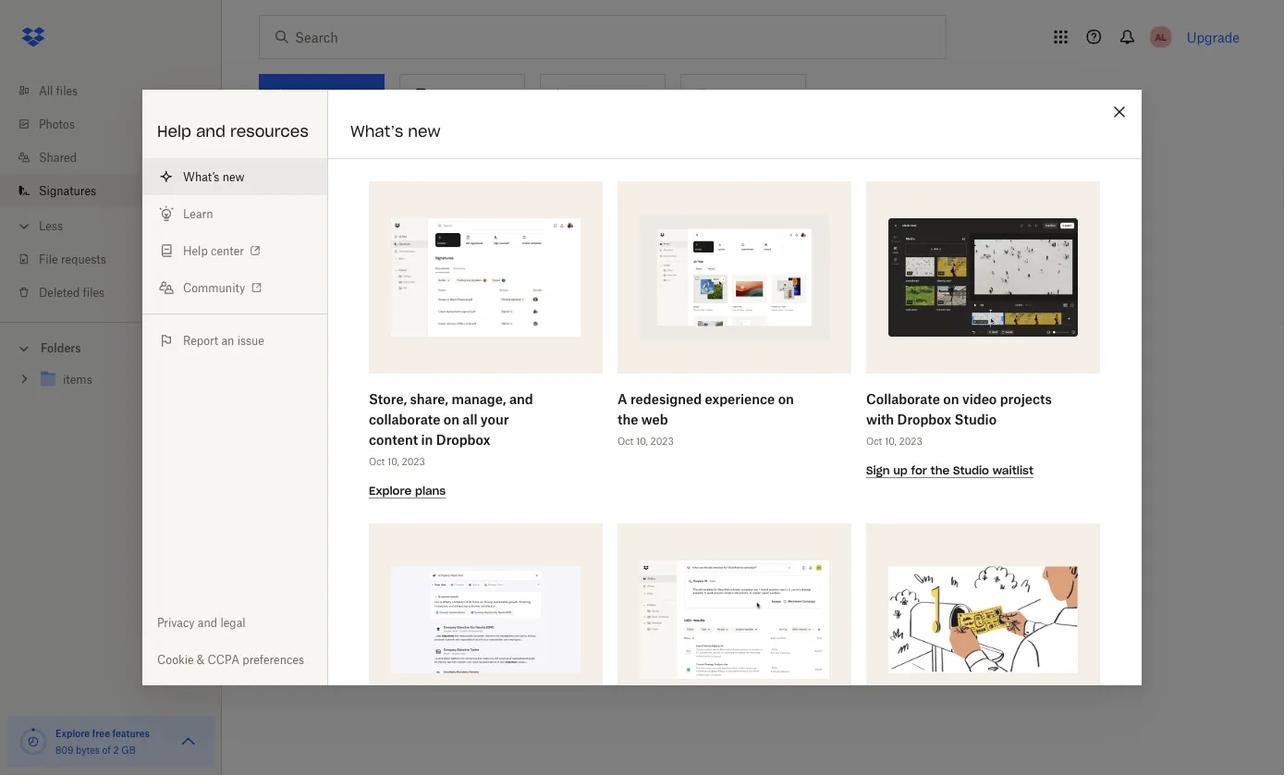 Task type: locate. For each thing, give the bounding box(es) containing it.
on inside store, share, manage, and collaborate on all your content in dropbox oct 10, 2023
[[444, 411, 460, 427]]

templates up save
[[887, 344, 995, 370]]

1 vertical spatial in
[[421, 431, 433, 447]]

1 vertical spatial learn
[[973, 463, 1008, 479]]

what's new inside what's new 'button'
[[183, 170, 245, 184]]

0 horizontal spatial oct
[[369, 456, 385, 467]]

10, down web
[[636, 435, 648, 447]]

1 horizontal spatial on
[[778, 391, 794, 407]]

1 horizontal spatial learn
[[973, 463, 1008, 479]]

0 horizontal spatial files
[[56, 84, 78, 98]]

deleted
[[39, 285, 80, 299]]

2 vertical spatial dropbox
[[845, 463, 897, 479]]

get
[[412, 118, 431, 133], [724, 463, 746, 479]]

oct down 'get'
[[867, 435, 883, 447]]

on up so
[[778, 391, 794, 407]]

2 horizontal spatial oct
[[867, 435, 883, 447]]

0 horizontal spatial signatures
[[39, 184, 96, 197]]

learn for learn
[[183, 207, 213, 221]]

content
[[369, 431, 418, 447]]

1 horizontal spatial signatures
[[259, 174, 350, 196]]

explore inside explore plans 'link'
[[369, 484, 412, 498]]

signatures up documents at the left of the page
[[259, 174, 350, 196]]

learn link
[[142, 195, 327, 232]]

0 vertical spatial studio
[[955, 411, 997, 427]]

signatures
[[259, 174, 350, 196], [39, 184, 96, 197]]

1 vertical spatial and
[[510, 391, 533, 407]]

help for help center
[[183, 244, 208, 258]]

1 horizontal spatial what's new
[[351, 122, 441, 141]]

0 vertical spatial templates
[[887, 344, 995, 370]]

1 vertical spatial studio
[[954, 463, 990, 478]]

1 vertical spatial help
[[183, 244, 208, 258]]

with down then
[[867, 411, 895, 427]]

files
[[56, 84, 78, 98], [83, 285, 105, 299]]

signatures inside list item
[[39, 184, 96, 197]]

1 vertical spatial it
[[874, 407, 882, 423]]

in inside format a document once, then save it as a template so you can get it signed again in the future.
[[967, 407, 979, 423]]

what's up learn "link"
[[183, 170, 220, 184]]

future.
[[724, 428, 764, 444]]

0 vertical spatial help
[[157, 122, 191, 141]]

what's
[[351, 122, 404, 141], [183, 170, 220, 184]]

0 vertical spatial learn
[[183, 207, 213, 221]]

0 horizontal spatial a
[[771, 387, 779, 403]]

save
[[914, 387, 942, 403]]

1 horizontal spatial in
[[967, 407, 979, 423]]

2023 up explore plans 'link'
[[402, 456, 425, 467]]

what's new
[[351, 122, 441, 141], [183, 170, 245, 184]]

redesigned
[[631, 391, 702, 407]]

1 vertical spatial what's
[[183, 170, 220, 184]]

it left the as
[[945, 387, 954, 403]]

as
[[957, 387, 971, 403]]

explore for explore plans
[[369, 484, 412, 498]]

list containing all files
[[0, 63, 222, 322]]

tab list
[[259, 203, 1233, 248]]

and left legal
[[198, 616, 217, 629]]

plans
[[415, 484, 446, 498]]

0 vertical spatial what's new
[[351, 122, 441, 141]]

learn inside "link"
[[183, 207, 213, 221]]

help and resources
[[157, 122, 309, 141]]

ccpa
[[208, 653, 240, 666]]

2 vertical spatial and
[[198, 616, 217, 629]]

learn up 'help center'
[[183, 207, 213, 221]]

0 vertical spatial and
[[196, 122, 226, 141]]

cookie
[[157, 653, 194, 666]]

essentials.
[[901, 463, 966, 479]]

0 vertical spatial in
[[967, 407, 979, 423]]

0 horizontal spatial explore
[[55, 727, 90, 739]]

in down collaborate
[[421, 431, 433, 447]]

explore up 809 on the bottom left of page
[[55, 727, 90, 739]]

all files link
[[15, 74, 222, 107]]

with
[[835, 344, 881, 370], [867, 411, 895, 427], [814, 463, 841, 479]]

get left signatures
[[412, 118, 431, 133]]

a redesigned experience on the web oct 10, 2023
[[618, 391, 794, 447]]

community link
[[142, 269, 327, 306]]

on inside a redesigned experience on the web oct 10, 2023
[[778, 391, 794, 407]]

2 horizontal spatial on
[[944, 391, 960, 407]]

a
[[771, 387, 779, 403], [974, 387, 981, 403]]

2023
[[651, 435, 674, 447], [900, 435, 923, 447], [402, 456, 425, 467]]

templates tab
[[344, 203, 408, 248]]

privacy
[[157, 616, 195, 629]]

10, down signed
[[885, 435, 897, 447]]

explore
[[369, 484, 412, 498], [55, 727, 90, 739]]

1 vertical spatial what's new
[[183, 170, 245, 184]]

1 horizontal spatial files
[[83, 285, 105, 299]]

learn right essentials.
[[973, 463, 1008, 479]]

can
[[825, 407, 847, 423]]

your
[[481, 411, 509, 427]]

projects
[[1001, 391, 1052, 407]]

0 horizontal spatial what's
[[183, 170, 220, 184]]

0 horizontal spatial 10,
[[388, 456, 399, 467]]

a right format
[[771, 387, 779, 403]]

1 horizontal spatial new
[[408, 122, 441, 141]]

resources
[[230, 122, 309, 141]]

the
[[982, 407, 1002, 423], [618, 411, 639, 427], [931, 463, 950, 478]]

a right the as
[[974, 387, 981, 403]]

studio inside 'link'
[[954, 463, 990, 478]]

in down the video
[[967, 407, 979, 423]]

store, share, manage, and collaborate on all your content in dropbox oct 10, 2023
[[369, 391, 533, 467]]

it right 'get'
[[874, 407, 882, 423]]

deleted files
[[39, 285, 105, 299]]

files right all
[[56, 84, 78, 98]]

0 horizontal spatial the
[[618, 411, 639, 427]]

documents tab
[[259, 203, 330, 248]]

2023 inside a redesigned experience on the web oct 10, 2023
[[651, 435, 674, 447]]

all
[[39, 84, 53, 98]]

0 vertical spatial explore
[[369, 484, 412, 498]]

help for help and resources
[[157, 122, 191, 141]]

2 horizontal spatial dropbox
[[898, 411, 952, 427]]

it
[[945, 387, 954, 403], [874, 407, 882, 423]]

oct down content
[[369, 456, 385, 467]]

0 horizontal spatial dropbox
[[436, 431, 491, 447]]

help left center
[[183, 244, 208, 258]]

1 vertical spatial get
[[724, 463, 746, 479]]

studio inside "collaborate on video projects with dropbox studio oct 10, 2023"
[[955, 411, 997, 427]]

2023 down web
[[651, 435, 674, 447]]

0 vertical spatial files
[[56, 84, 78, 98]]

save time with templates
[[724, 344, 995, 370]]

0 vertical spatial dropbox
[[898, 411, 952, 427]]

0 horizontal spatial it
[[874, 407, 882, 423]]

dash answer screen image
[[391, 566, 581, 673]]

2 horizontal spatial 2023
[[900, 435, 923, 447]]

with for templates
[[835, 344, 881, 370]]

1 horizontal spatial get
[[724, 463, 746, 479]]

2 vertical spatial with
[[814, 463, 841, 479]]

0 horizontal spatial in
[[421, 431, 433, 447]]

0 horizontal spatial 2023
[[402, 456, 425, 467]]

0 vertical spatial get
[[412, 118, 431, 133]]

and up what's new 'button'
[[196, 122, 226, 141]]

1 vertical spatial dropbox
[[436, 431, 491, 447]]

help and resources dialog
[[142, 90, 1142, 775]]

0 horizontal spatial on
[[444, 411, 460, 427]]

1 horizontal spatial the
[[931, 463, 950, 478]]

1 horizontal spatial 10,
[[636, 435, 648, 447]]

in
[[967, 407, 979, 423], [421, 431, 433, 447]]

0 horizontal spatial learn
[[183, 207, 213, 221]]

dropbox ai helps users search for files in their folders image
[[640, 560, 830, 679]]

oct down a
[[618, 435, 634, 447]]

on
[[778, 391, 794, 407], [944, 391, 960, 407], [444, 411, 460, 427]]

list
[[0, 63, 222, 322]]

learn more
[[724, 463, 1008, 499]]

learn inside the learn more
[[973, 463, 1008, 479]]

documents
[[259, 218, 330, 234]]

get
[[850, 407, 870, 423]]

community
[[183, 281, 245, 295]]

share,
[[410, 391, 449, 407]]

1 horizontal spatial a
[[974, 387, 981, 403]]

the down the video
[[982, 407, 1002, 423]]

the inside a redesigned experience on the web oct 10, 2023
[[618, 411, 639, 427]]

1 horizontal spatial templates
[[887, 344, 995, 370]]

the right the for
[[931, 463, 950, 478]]

templates up more
[[750, 463, 811, 479]]

again
[[930, 407, 964, 423]]

studio
[[955, 411, 997, 427], [954, 463, 990, 478]]

1 horizontal spatial explore
[[369, 484, 412, 498]]

explore inside explore free features 809 bytes of 2 gb
[[55, 727, 90, 739]]

1 horizontal spatial oct
[[618, 435, 634, 447]]

help center
[[183, 244, 244, 258]]

studio left waitlist
[[954, 463, 990, 478]]

with up once,
[[835, 344, 881, 370]]

0 vertical spatial with
[[835, 344, 881, 370]]

get inside button
[[412, 118, 431, 133]]

2023 inside "collaborate on video projects with dropbox studio oct 10, 2023"
[[900, 435, 923, 447]]

2 horizontal spatial 10,
[[885, 435, 897, 447]]

get up more
[[724, 463, 746, 479]]

in inside store, share, manage, and collaborate on all your content in dropbox oct 10, 2023
[[421, 431, 433, 447]]

dropbox inside "collaborate on video projects with dropbox studio oct 10, 2023"
[[898, 411, 952, 427]]

1 horizontal spatial what's
[[351, 122, 404, 141]]

template
[[724, 407, 778, 423]]

explore left plans
[[369, 484, 412, 498]]

10, down content
[[388, 456, 399, 467]]

privacy and legal
[[157, 616, 246, 629]]

cookie & ccpa preferences
[[157, 653, 304, 666]]

with left sign
[[814, 463, 841, 479]]

time
[[781, 344, 829, 370]]

file requests link
[[15, 242, 222, 276]]

0 horizontal spatial what's new
[[183, 170, 245, 184]]

web
[[642, 411, 668, 427]]

store,
[[369, 391, 407, 407]]

manage,
[[452, 391, 506, 407]]

2023 inside store, share, manage, and collaborate on all your content in dropbox oct 10, 2023
[[402, 456, 425, 467]]

1 vertical spatial with
[[867, 411, 895, 427]]

help down all files link
[[157, 122, 191, 141]]

the inside format a document once, then save it as a template so you can get it signed again in the future.
[[982, 407, 1002, 423]]

with inside "collaborate on video projects with dropbox studio oct 10, 2023"
[[867, 411, 895, 427]]

photos link
[[15, 107, 222, 141]]

help inside 'link'
[[183, 244, 208, 258]]

10, inside a redesigned experience on the web oct 10, 2023
[[636, 435, 648, 447]]

what's left get signatures
[[351, 122, 404, 141]]

1 horizontal spatial 2023
[[651, 435, 674, 447]]

2 horizontal spatial the
[[982, 407, 1002, 423]]

once,
[[848, 387, 880, 403]]

files right "deleted"
[[83, 285, 105, 299]]

1 vertical spatial explore
[[55, 727, 90, 739]]

2 a from the left
[[974, 387, 981, 403]]

0 horizontal spatial get
[[412, 118, 431, 133]]

folders
[[41, 341, 81, 355]]

bytes
[[76, 744, 100, 756]]

2
[[113, 744, 119, 756]]

and right manage,
[[510, 391, 533, 407]]

1 vertical spatial templates
[[750, 463, 811, 479]]

1 horizontal spatial it
[[945, 387, 954, 403]]

on left the all
[[444, 411, 460, 427]]

so
[[782, 407, 796, 423]]

the all files section of dropbox image
[[640, 214, 830, 341]]

deleted files link
[[15, 276, 222, 309]]

1 vertical spatial files
[[83, 285, 105, 299]]

on up again
[[944, 391, 960, 407]]

studio down the video
[[955, 411, 997, 427]]

the down a
[[618, 411, 639, 427]]

0 vertical spatial new
[[408, 122, 441, 141]]

center
[[211, 244, 244, 258]]

10,
[[636, 435, 648, 447], [885, 435, 897, 447], [388, 456, 399, 467]]

with dropbox studio, users can collaborate on video projects image
[[889, 218, 1079, 337]]

cookie & ccpa preferences button
[[142, 641, 327, 678]]

signatures down the shared
[[39, 184, 96, 197]]

oct
[[618, 435, 634, 447], [867, 435, 883, 447], [369, 456, 385, 467]]

1 vertical spatial new
[[223, 170, 245, 184]]

2023 down signed
[[900, 435, 923, 447]]

the inside 'link'
[[931, 463, 950, 478]]

0 horizontal spatial new
[[223, 170, 245, 184]]



Task type: vqa. For each thing, say whether or not it's contained in the screenshot.
to inside put your brand front and center by adding your logo and background image or color to any files or folders you share.
no



Task type: describe. For each thing, give the bounding box(es) containing it.
report an issue link
[[142, 322, 327, 359]]

folders button
[[0, 334, 222, 361]]

collaborate
[[369, 411, 441, 427]]

more
[[724, 483, 755, 499]]

for
[[912, 463, 928, 478]]

get for get signatures
[[412, 118, 431, 133]]

quota usage element
[[18, 727, 48, 757]]

document
[[782, 387, 844, 403]]

format
[[724, 387, 768, 403]]

all files
[[39, 84, 78, 98]]

someone looking at a paper coupon image
[[889, 566, 1079, 673]]

learn more link
[[724, 463, 1008, 499]]

with for dropbox
[[814, 463, 841, 479]]

features
[[112, 727, 150, 739]]

photos
[[39, 117, 75, 131]]

upgrade
[[1187, 29, 1240, 45]]

dropbox image
[[15, 18, 52, 55]]

1 horizontal spatial dropbox
[[845, 463, 897, 479]]

explore plans link
[[369, 482, 446, 499]]

explore for explore free features 809 bytes of 2 gb
[[55, 727, 90, 739]]

and for resources
[[196, 122, 226, 141]]

get signatures button
[[400, 74, 525, 144]]

an
[[222, 333, 234, 347]]

get signatures
[[412, 118, 495, 133]]

0 horizontal spatial templates
[[750, 463, 811, 479]]

tab list containing documents
[[259, 203, 1233, 248]]

upgrade link
[[1187, 29, 1240, 45]]

save
[[724, 344, 775, 370]]

waitlist
[[993, 463, 1034, 478]]

oct inside "collaborate on video projects with dropbox studio oct 10, 2023"
[[867, 435, 883, 447]]

report an issue
[[183, 333, 264, 347]]

files for deleted files
[[83, 285, 105, 299]]

explore free features 809 bytes of 2 gb
[[55, 727, 150, 756]]

oct inside a redesigned experience on the web oct 10, 2023
[[618, 435, 634, 447]]

get for get templates with dropbox essentials.
[[724, 463, 746, 479]]

file requests
[[39, 252, 106, 266]]

explore plans
[[369, 484, 446, 498]]

gb
[[121, 744, 136, 756]]

help center link
[[142, 232, 327, 269]]

shared link
[[15, 141, 222, 174]]

signatures list item
[[0, 174, 222, 207]]

sign
[[867, 463, 890, 478]]

shared
[[39, 150, 77, 164]]

signed
[[885, 407, 926, 423]]

and inside store, share, manage, and collaborate on all your content in dropbox oct 10, 2023
[[510, 391, 533, 407]]

10, inside store, share, manage, and collaborate on all your content in dropbox oct 10, 2023
[[388, 456, 399, 467]]

0 vertical spatial what's
[[351, 122, 404, 141]]

up
[[894, 463, 908, 478]]

and for legal
[[198, 616, 217, 629]]

809
[[55, 744, 73, 756]]

all
[[463, 411, 478, 427]]

0 vertical spatial it
[[945, 387, 954, 403]]

sign up for the studio waitlist
[[867, 463, 1034, 478]]

oct inside store, share, manage, and collaborate on all your content in dropbox oct 10, 2023
[[369, 456, 385, 467]]

then
[[883, 387, 911, 403]]

1 a from the left
[[771, 387, 779, 403]]

free
[[92, 727, 110, 739]]

issue
[[237, 333, 264, 347]]

get templates with dropbox essentials.
[[724, 463, 966, 479]]

you
[[799, 407, 821, 423]]

requests
[[61, 252, 106, 266]]

signatures link
[[15, 174, 222, 207]]

legal
[[220, 616, 246, 629]]

file
[[39, 252, 58, 266]]

what's inside 'button'
[[183, 170, 220, 184]]

templates
[[344, 218, 408, 234]]

collaborate
[[867, 391, 941, 407]]

less image
[[15, 217, 33, 235]]

format a document once, then save it as a template so you can get it signed again in the future.
[[724, 387, 1002, 444]]

a
[[618, 391, 628, 407]]

experience
[[705, 391, 775, 407]]

&
[[197, 653, 205, 666]]

report
[[183, 333, 218, 347]]

preferences
[[243, 653, 304, 666]]

the entry point screen of dropbox sign image
[[391, 218, 581, 337]]

files for all files
[[56, 84, 78, 98]]

privacy and legal link
[[142, 604, 327, 641]]

less
[[39, 219, 63, 233]]

signatures
[[435, 118, 495, 133]]

video
[[963, 391, 997, 407]]

new inside 'button'
[[223, 170, 245, 184]]

learn for learn more
[[973, 463, 1008, 479]]

of
[[102, 744, 111, 756]]

what's new button
[[142, 158, 327, 195]]

collaborate on video projects with dropbox studio oct 10, 2023
[[867, 391, 1052, 447]]

on inside "collaborate on video projects with dropbox studio oct 10, 2023"
[[944, 391, 960, 407]]

dropbox inside store, share, manage, and collaborate on all your content in dropbox oct 10, 2023
[[436, 431, 491, 447]]

10, inside "collaborate on video projects with dropbox studio oct 10, 2023"
[[885, 435, 897, 447]]

sign up for the studio waitlist link
[[867, 462, 1034, 478]]



